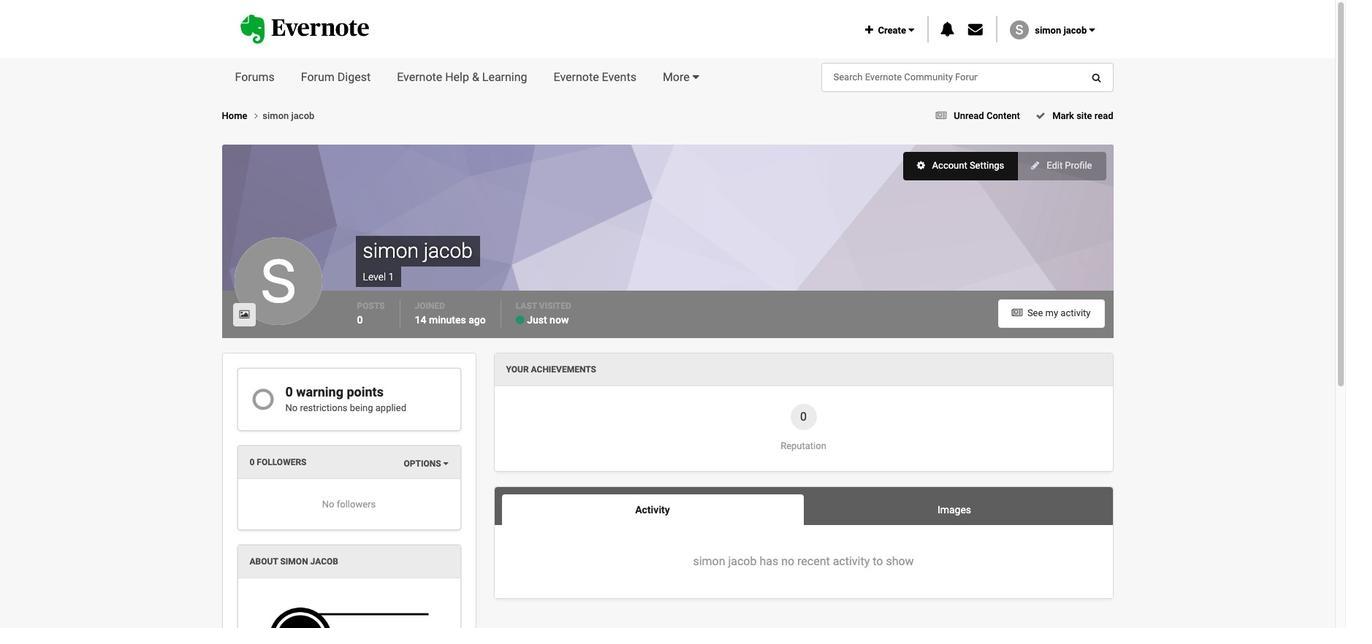 Task type: vqa. For each thing, say whether or not it's contained in the screenshot.
(iOS)
no



Task type: locate. For each thing, give the bounding box(es) containing it.
0 horizontal spatial no
[[285, 403, 298, 414]]

your achievements
[[506, 365, 596, 375]]

0 inside 'posts 0'
[[357, 314, 363, 326]]

notifications image
[[940, 22, 955, 37]]

0 for 0 warning points no restrictions being applied
[[285, 385, 293, 400]]

simon jacob has no recent activity to show
[[693, 555, 914, 569]]

caret down image for more
[[693, 71, 699, 83]]

2 evernote from the left
[[554, 70, 599, 84]]

caret down image inside "simon jacob" link
[[1089, 25, 1095, 35]]

1 vertical spatial simon jacob
[[263, 110, 315, 121]]

1 horizontal spatial simon jacob link
[[1035, 25, 1095, 36]]

pencil image
[[1031, 161, 1040, 170]]

simon up 1
[[363, 239, 419, 263]]

ago
[[469, 314, 486, 326]]

0 vertical spatial caret down image
[[1089, 25, 1095, 35]]

evernote user forum image
[[240, 15, 369, 44]]

plus image
[[865, 25, 873, 35]]

evernote left events
[[554, 70, 599, 84]]

1 evernote from the left
[[397, 70, 442, 84]]

1 vertical spatial simon jacob link
[[263, 110, 315, 121]]

0 horizontal spatial caret down image
[[443, 460, 448, 468]]

just
[[527, 314, 547, 326]]

0 vertical spatial no
[[285, 403, 298, 414]]

simon jacob link right the simon jacob icon
[[1035, 25, 1095, 36]]

just now
[[527, 314, 569, 326]]

simon jacob right angle right icon
[[263, 110, 315, 121]]

0 vertical spatial simon jacob
[[1035, 25, 1089, 36]]

1 horizontal spatial caret down image
[[693, 71, 699, 83]]

0 horizontal spatial evernote
[[397, 70, 442, 84]]

1 horizontal spatial simon jacob
[[363, 239, 473, 263]]

see my activity link
[[998, 300, 1105, 328]]

search image
[[1092, 73, 1101, 82]]

caret down image inside "more" link
[[693, 71, 699, 83]]

has
[[760, 555, 778, 569]]

jacob up joined
[[424, 239, 473, 263]]

2 horizontal spatial caret down image
[[1089, 25, 1095, 35]]

caret down image inside options link
[[443, 460, 448, 468]]

jacob left has
[[728, 555, 757, 569]]

evernote help & learning
[[397, 70, 527, 84]]

options link
[[404, 458, 448, 471]]

unread content
[[954, 110, 1020, 121]]

learning
[[482, 70, 527, 84]]

points
[[347, 385, 384, 400]]

0 left followers
[[250, 457, 255, 468]]

forums
[[235, 70, 275, 84]]

1 horizontal spatial activity
[[1061, 308, 1091, 319]]

evernote for evernote events
[[554, 70, 599, 84]]

account
[[932, 160, 967, 171]]

simon jacob
[[1035, 25, 1089, 36], [263, 110, 315, 121], [363, 239, 473, 263]]

digest
[[338, 70, 371, 84]]

last visited
[[516, 301, 571, 312]]

evernote inside 'link'
[[397, 70, 442, 84]]

no left restrictions
[[285, 403, 298, 414]]

to
[[873, 555, 883, 569]]

profile
[[1065, 160, 1092, 171]]

simon left has
[[693, 555, 725, 569]]

1 vertical spatial activity
[[833, 555, 870, 569]]

jacob right about
[[310, 557, 338, 567]]

0 horizontal spatial simon jacob
[[263, 110, 315, 121]]

account settings
[[928, 160, 1004, 171]]

caret down image
[[1089, 25, 1095, 35], [693, 71, 699, 83], [443, 460, 448, 468]]

joined
[[415, 301, 445, 312]]

forum digest link
[[288, 58, 384, 96]]

home link
[[222, 109, 263, 123]]

0 up reputation
[[800, 410, 807, 424]]

0 inside 0 warning points no restrictions being applied
[[285, 385, 293, 400]]

simon jacob link
[[1035, 25, 1095, 36], [263, 110, 315, 121]]

mark site read link
[[1031, 110, 1113, 121]]

activity right my
[[1061, 308, 1091, 319]]

0 down posts
[[357, 314, 363, 326]]

edit profile link
[[1018, 152, 1106, 181]]

jacob
[[1064, 25, 1087, 36], [291, 110, 315, 121], [424, 239, 473, 263], [728, 555, 757, 569], [310, 557, 338, 567]]

see my activity
[[1025, 308, 1091, 319]]

evernote events
[[554, 70, 636, 84]]

activity left to
[[833, 555, 870, 569]]

simon jacob is online now image
[[516, 315, 525, 325]]

1 vertical spatial caret down image
[[693, 71, 699, 83]]

simon jacob image
[[1010, 20, 1029, 39]]

simon jacob link right angle right icon
[[263, 110, 315, 121]]

followers
[[337, 499, 376, 510]]

no left "followers"
[[322, 499, 334, 510]]

0 horizontal spatial simon jacob link
[[263, 110, 315, 121]]

applied
[[375, 403, 406, 414]]

images
[[938, 504, 971, 516]]

2 vertical spatial caret down image
[[443, 460, 448, 468]]

joined 14 minutes ago
[[415, 301, 486, 326]]

simon jacob up 1
[[363, 239, 473, 263]]

evernote
[[397, 70, 442, 84], [554, 70, 599, 84]]

now
[[550, 314, 569, 326]]

being
[[350, 403, 373, 414]]

activity
[[1061, 308, 1091, 319], [833, 555, 870, 569]]

simon right angle right icon
[[263, 110, 289, 121]]

1 horizontal spatial evernote
[[554, 70, 599, 84]]

unread content link
[[931, 110, 1020, 121]]

0
[[357, 314, 363, 326], [285, 385, 293, 400], [800, 410, 807, 424], [250, 457, 255, 468]]

1 vertical spatial no
[[322, 499, 334, 510]]

simon
[[1035, 25, 1061, 36], [263, 110, 289, 121], [363, 239, 419, 263], [693, 555, 725, 569], [280, 557, 308, 567]]

check image
[[1036, 111, 1045, 121]]

evernote left help
[[397, 70, 442, 84]]

jacob down forum
[[291, 110, 315, 121]]

14
[[415, 314, 426, 326]]

settings
[[970, 160, 1004, 171]]

1 horizontal spatial no
[[322, 499, 334, 510]]

0 left the warning
[[285, 385, 293, 400]]

about simon jacob
[[250, 557, 338, 567]]

no
[[285, 403, 298, 414], [322, 499, 334, 510]]

profile photo image
[[239, 310, 250, 319]]

tab list
[[502, 495, 1105, 526]]

no inside 0 warning points no restrictions being applied
[[285, 403, 298, 414]]

site
[[1077, 110, 1092, 121]]

edit
[[1047, 160, 1063, 171]]

simon right about
[[280, 557, 308, 567]]

simon jacob right the simon jacob icon
[[1035, 25, 1089, 36]]



Task type: describe. For each thing, give the bounding box(es) containing it.
2 vertical spatial simon jacob
[[363, 239, 473, 263]]

forum
[[301, 70, 335, 84]]

1
[[388, 271, 394, 283]]

minutes
[[429, 314, 466, 326]]

followers
[[257, 457, 307, 468]]

0 for 0 followers
[[250, 457, 255, 468]]

0 vertical spatial simon jacob link
[[1035, 25, 1095, 36]]

options
[[404, 459, 443, 469]]

forums link
[[222, 58, 288, 96]]

newspaper o image
[[936, 111, 947, 121]]

home
[[222, 110, 250, 121]]

caret down image for simon jacob
[[1089, 25, 1095, 35]]

help
[[445, 70, 469, 84]]

&
[[472, 70, 479, 84]]

show
[[886, 555, 914, 569]]

jacob right the simon jacob icon
[[1064, 25, 1087, 36]]

forum digest
[[301, 70, 371, 84]]

images link
[[804, 495, 1105, 526]]

content
[[987, 110, 1020, 121]]

activity link
[[502, 495, 804, 526]]

messages image
[[968, 22, 983, 37]]

0 horizontal spatial activity
[[833, 555, 870, 569]]

0 for 0
[[800, 410, 807, 424]]

cog image
[[917, 161, 925, 170]]

evernote events link
[[540, 58, 650, 96]]

Search search field
[[822, 64, 992, 91]]

create
[[873, 25, 909, 36]]

events
[[602, 70, 636, 84]]

reputation
[[781, 441, 826, 452]]

more
[[663, 70, 690, 84]]

0 vertical spatial activity
[[1061, 308, 1091, 319]]

level 1
[[363, 271, 394, 283]]

evernote for evernote help & learning
[[397, 70, 442, 84]]

achievements
[[531, 365, 596, 375]]

caret down image for options
[[443, 460, 448, 468]]

2 horizontal spatial simon jacob
[[1035, 25, 1089, 36]]

no
[[781, 555, 794, 569]]

caret down image
[[909, 25, 914, 35]]

angle right image
[[254, 111, 258, 121]]

level
[[363, 271, 386, 283]]

last
[[516, 301, 537, 312]]

account settings link
[[903, 152, 1018, 181]]

mark site read
[[1050, 110, 1113, 121]]

your
[[506, 365, 529, 375]]

mark
[[1052, 110, 1074, 121]]

read
[[1095, 110, 1113, 121]]

0 followers
[[250, 457, 307, 468]]

edit profile
[[1042, 160, 1092, 171]]

see
[[1027, 308, 1043, 319]]

0 warning points no restrictions being applied
[[285, 385, 406, 414]]

tab list containing activity
[[502, 495, 1105, 526]]

create link
[[865, 25, 914, 36]]

more link
[[650, 58, 712, 96]]

about
[[250, 557, 278, 567]]

no followers
[[322, 499, 376, 510]]

activity
[[635, 504, 670, 516]]

posts
[[357, 301, 385, 312]]

unread
[[954, 110, 984, 121]]

simon right the simon jacob icon
[[1035, 25, 1061, 36]]

my
[[1045, 308, 1058, 319]]

posts 0
[[357, 301, 385, 326]]

recent
[[797, 555, 830, 569]]

restrictions
[[300, 403, 348, 414]]

newspaper o image
[[1012, 309, 1023, 318]]

visited
[[539, 301, 571, 312]]

evernote help & learning link
[[384, 58, 540, 96]]

warning
[[296, 385, 343, 400]]



